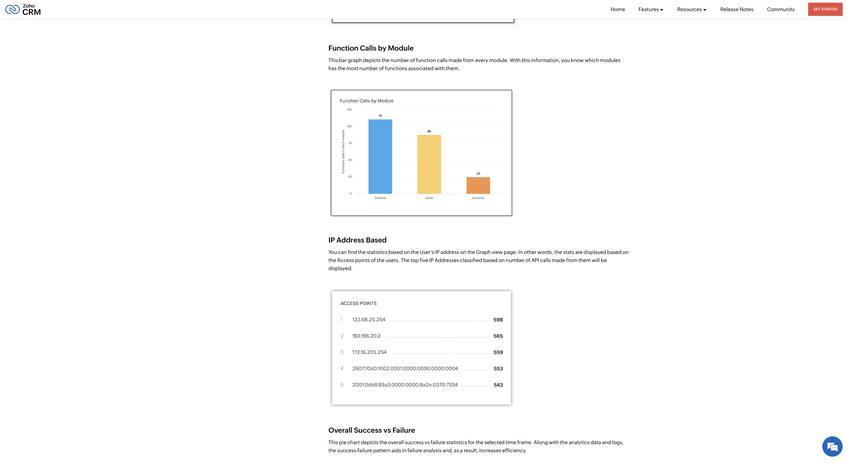 Task type: locate. For each thing, give the bounding box(es) containing it.
depicts
[[363, 57, 381, 63], [361, 440, 379, 446]]

0 vertical spatial number
[[391, 57, 409, 63]]

with
[[510, 57, 521, 63]]

ip
[[329, 237, 335, 245], [435, 250, 440, 256], [430, 258, 434, 264]]

1 vertical spatial vs
[[425, 440, 430, 446]]

ip up you
[[329, 237, 335, 245]]

0 vertical spatial with
[[435, 66, 445, 71]]

from inside you can find the statistics based on the user's ip address on the graph view page. in other words, the stats are displayed based on the access points of the users. the top five ip addresses classified based on number of api calls made from them will be displayed.
[[567, 258, 578, 264]]

on
[[404, 250, 410, 256], [460, 250, 467, 256], [623, 250, 629, 256], [499, 258, 505, 264]]

made
[[449, 57, 462, 63], [552, 258, 566, 264]]

1 horizontal spatial with
[[549, 440, 559, 446]]

0 vertical spatial depicts
[[363, 57, 381, 63]]

1 horizontal spatial failure
[[408, 448, 422, 454]]

top
[[411, 258, 419, 264]]

1 vertical spatial number
[[360, 66, 378, 71]]

ip right user's
[[435, 250, 440, 256]]

can
[[338, 250, 347, 256]]

this pie chart depicts the overall success vs failure statistics for the selected time frame. along with the analytics data and logs, the success-failure pattern aids in failure analysis and, as a result, increases efficiency.
[[329, 440, 624, 454]]

has
[[329, 66, 337, 71]]

this left pie
[[329, 440, 338, 446]]

get started
[[814, 7, 838, 11]]

failure
[[431, 440, 446, 446], [358, 448, 372, 454], [408, 448, 422, 454]]

1 vertical spatial with
[[549, 440, 559, 446]]

the up points
[[358, 250, 366, 256]]

functions
[[385, 66, 408, 71]]

0 horizontal spatial made
[[449, 57, 462, 63]]

depicts down function calls by module
[[363, 57, 381, 63]]

from left every
[[463, 57, 475, 63]]

a
[[460, 448, 463, 454]]

1 vertical spatial from
[[567, 258, 578, 264]]

the up pattern
[[380, 440, 387, 446]]

number up functions
[[391, 57, 409, 63]]

selected
[[485, 440, 505, 446]]

along
[[534, 440, 548, 446]]

modules
[[601, 57, 621, 63]]

depicts for failure
[[361, 440, 379, 446]]

the
[[401, 258, 410, 264]]

statistics up as
[[447, 440, 467, 446]]

made down 'stats'
[[552, 258, 566, 264]]

depicts for of
[[363, 57, 381, 63]]

are
[[576, 250, 583, 256]]

0 horizontal spatial number
[[360, 66, 378, 71]]

2 horizontal spatial number
[[506, 258, 525, 264]]

this inside this bar graph depicts the number of function calls made from every module. with this information, you know which modules has the most number of functions associated with them.
[[329, 57, 338, 63]]

with
[[435, 66, 445, 71], [549, 440, 559, 446]]

and
[[602, 440, 611, 446]]

address
[[337, 237, 365, 245]]

page.
[[504, 250, 518, 256]]

0 vertical spatial from
[[463, 57, 475, 63]]

ip right five
[[430, 258, 434, 264]]

2 this from the top
[[329, 440, 338, 446]]

pattern
[[373, 448, 391, 454]]

home link
[[611, 0, 625, 19]]

the down you
[[329, 258, 336, 264]]

the
[[382, 57, 390, 63], [338, 66, 346, 71], [358, 250, 366, 256], [411, 250, 419, 256], [468, 250, 475, 256], [555, 250, 562, 256], [329, 258, 336, 264], [377, 258, 385, 264], [380, 440, 387, 446], [476, 440, 484, 446], [560, 440, 568, 446], [329, 448, 336, 454]]

0 vertical spatial vs
[[384, 427, 391, 435]]

1 vertical spatial this
[[329, 440, 338, 446]]

made inside you can find the statistics based on the user's ip address on the graph view page. in other words, the stats are displayed based on the access points of the users. the top five ip addresses classified based on number of api calls made from them will be displayed.
[[552, 258, 566, 264]]

calls down words,
[[541, 258, 551, 264]]

the down bar
[[338, 66, 346, 71]]

statistics down based in the bottom of the page
[[367, 250, 388, 256]]

0 vertical spatial this
[[329, 57, 338, 63]]

1 horizontal spatial statistics
[[447, 440, 467, 446]]

of
[[410, 57, 415, 63], [379, 66, 384, 71], [371, 258, 376, 264], [526, 258, 531, 264]]

failure up analysis
[[431, 440, 446, 446]]

depicts inside this pie chart depicts the overall success vs failure statistics for the selected time frame. along with the analytics data and logs, the success-failure pattern aids in failure analysis and, as a result, increases efficiency.
[[361, 440, 379, 446]]

1 horizontal spatial made
[[552, 258, 566, 264]]

0 horizontal spatial calls
[[437, 57, 448, 63]]

pie
[[339, 440, 347, 446]]

chart
[[348, 440, 360, 446]]

0 horizontal spatial statistics
[[367, 250, 388, 256]]

failure down success
[[408, 448, 422, 454]]

the left success-
[[329, 448, 336, 454]]

vs
[[384, 427, 391, 435], [425, 440, 430, 446]]

associated
[[409, 66, 434, 71]]

0 horizontal spatial from
[[463, 57, 475, 63]]

overall
[[388, 440, 404, 446]]

1 vertical spatial calls
[[541, 258, 551, 264]]

calls inside you can find the statistics based on the user's ip address on the graph view page. in other words, the stats are displayed based on the access points of the users. the top five ip addresses classified based on number of api calls made from them will be displayed.
[[541, 258, 551, 264]]

the down by
[[382, 57, 390, 63]]

community link
[[767, 0, 795, 19]]

vs up analysis
[[425, 440, 430, 446]]

vs up overall
[[384, 427, 391, 435]]

number down page.
[[506, 258, 525, 264]]

1 vertical spatial depicts
[[361, 440, 379, 446]]

which
[[585, 57, 599, 63]]

classified
[[460, 258, 483, 264]]

overall success vs failure
[[329, 427, 415, 435]]

this up 'has'
[[329, 57, 338, 63]]

as
[[454, 448, 459, 454]]

module
[[388, 44, 414, 52]]

1 vertical spatial made
[[552, 258, 566, 264]]

1 horizontal spatial from
[[567, 258, 578, 264]]

statistics
[[367, 250, 388, 256], [447, 440, 467, 446]]

from down 'stats'
[[567, 258, 578, 264]]

time
[[506, 440, 517, 446]]

1 vertical spatial ip
[[435, 250, 440, 256]]

stats
[[564, 250, 575, 256]]

users.
[[386, 258, 400, 264]]

made up them.
[[449, 57, 462, 63]]

calls up them.
[[437, 57, 448, 63]]

0 vertical spatial made
[[449, 57, 462, 63]]

based
[[389, 250, 403, 256], [608, 250, 622, 256], [484, 258, 498, 264]]

1 horizontal spatial calls
[[541, 258, 551, 264]]

number down graph at the left top of page
[[360, 66, 378, 71]]

function
[[416, 57, 436, 63]]

depicts down success
[[361, 440, 379, 446]]

0 vertical spatial statistics
[[367, 250, 388, 256]]

this inside this pie chart depicts the overall success vs failure statistics for the selected time frame. along with the analytics data and logs, the success-failure pattern aids in failure analysis and, as a result, increases efficiency.
[[329, 440, 338, 446]]

aids
[[392, 448, 401, 454]]

points
[[355, 258, 370, 264]]

0 vertical spatial calls
[[437, 57, 448, 63]]

depicts inside this bar graph depicts the number of function calls made from every module. with this information, you know which modules has the most number of functions associated with them.
[[363, 57, 381, 63]]

2 vertical spatial number
[[506, 258, 525, 264]]

failure down chart
[[358, 448, 372, 454]]

with right along
[[549, 440, 559, 446]]

and,
[[443, 448, 453, 454]]

0 horizontal spatial with
[[435, 66, 445, 71]]

0 horizontal spatial based
[[389, 250, 403, 256]]

from inside this bar graph depicts the number of function calls made from every module. with this information, you know which modules has the most number of functions associated with them.
[[463, 57, 475, 63]]

displayed
[[584, 250, 607, 256]]

find
[[348, 250, 357, 256]]

calls
[[437, 57, 448, 63], [541, 258, 551, 264]]

features
[[639, 6, 659, 12]]

1 horizontal spatial vs
[[425, 440, 430, 446]]

based up users.
[[389, 250, 403, 256]]

release
[[721, 6, 739, 12]]

based right the 'displayed'
[[608, 250, 622, 256]]

with left them.
[[435, 66, 445, 71]]

on right the 'displayed'
[[623, 250, 629, 256]]

result,
[[464, 448, 478, 454]]

function
[[329, 44, 359, 52]]

1 vertical spatial statistics
[[447, 440, 467, 446]]

increases
[[479, 448, 502, 454]]

2 vertical spatial ip
[[430, 258, 434, 264]]

on up the
[[404, 250, 410, 256]]

the right for
[[476, 440, 484, 446]]

logs,
[[613, 440, 624, 446]]

based down "view"
[[484, 258, 498, 264]]

0 horizontal spatial vs
[[384, 427, 391, 435]]

get started link
[[809, 3, 843, 16]]

1 this from the top
[[329, 57, 338, 63]]

number
[[391, 57, 409, 63], [360, 66, 378, 71], [506, 258, 525, 264]]

made inside this bar graph depicts the number of function calls made from every module. with this information, you know which modules has the most number of functions associated with them.
[[449, 57, 462, 63]]

get
[[814, 7, 821, 11]]

graph
[[476, 250, 491, 256]]

0 vertical spatial ip
[[329, 237, 335, 245]]

release notes
[[721, 6, 754, 12]]

statistics inside this pie chart depicts the overall success vs failure statistics for the selected time frame. along with the analytics data and logs, the success-failure pattern aids in failure analysis and, as a result, increases efficiency.
[[447, 440, 467, 446]]

access
[[337, 258, 354, 264]]



Task type: vqa. For each thing, say whether or not it's contained in the screenshot.
Mobile
no



Task type: describe. For each thing, give the bounding box(es) containing it.
zoho crm logo image
[[5, 2, 41, 17]]

data
[[591, 440, 601, 446]]

know
[[571, 57, 584, 63]]

other
[[524, 250, 537, 256]]

five
[[420, 258, 428, 264]]

efficiency.
[[503, 448, 527, 454]]

2 horizontal spatial failure
[[431, 440, 446, 446]]

calls
[[360, 44, 377, 52]]

api
[[532, 258, 540, 264]]

by
[[378, 44, 387, 52]]

displayed.
[[329, 266, 353, 272]]

them.
[[446, 66, 460, 71]]

2 horizontal spatial based
[[608, 250, 622, 256]]

graph
[[348, 57, 362, 63]]

the left users.
[[377, 258, 385, 264]]

1 horizontal spatial based
[[484, 258, 498, 264]]

1 horizontal spatial number
[[391, 57, 409, 63]]

will
[[592, 258, 600, 264]]

based
[[366, 237, 387, 245]]

user's
[[420, 250, 434, 256]]

addresses
[[435, 258, 459, 264]]

this
[[522, 57, 531, 63]]

of right points
[[371, 258, 376, 264]]

you
[[562, 57, 570, 63]]

of left api
[[526, 258, 531, 264]]

vs inside this pie chart depicts the overall success vs failure statistics for the selected time frame. along with the analytics data and logs, the success-failure pattern aids in failure analysis and, as a result, increases efficiency.
[[425, 440, 430, 446]]

information,
[[532, 57, 560, 63]]

notes
[[740, 6, 754, 12]]

statistics inside you can find the statistics based on the user's ip address on the graph view page. in other words, the stats are displayed based on the access points of the users. the top five ip addresses classified based on number of api calls made from them will be displayed.
[[367, 250, 388, 256]]

the up classified
[[468, 250, 475, 256]]

on down "view"
[[499, 258, 505, 264]]

the left analytics
[[560, 440, 568, 446]]

the up the top
[[411, 250, 419, 256]]

on up classified
[[460, 250, 467, 256]]

every
[[476, 57, 488, 63]]

number inside you can find the statistics based on the user's ip address on the graph view page. in other words, the stats are displayed based on the access points of the users. the top five ip addresses classified based on number of api calls made from them will be displayed.
[[506, 258, 525, 264]]

ip address based
[[329, 237, 387, 245]]

with inside this pie chart depicts the overall success vs failure statistics for the selected time frame. along with the analytics data and logs, the success-failure pattern aids in failure analysis and, as a result, increases efficiency.
[[549, 440, 559, 446]]

1 horizontal spatial ip
[[430, 258, 434, 264]]

2 horizontal spatial ip
[[435, 250, 440, 256]]

function calls by module
[[329, 44, 414, 52]]

them
[[579, 258, 591, 264]]

most
[[347, 66, 359, 71]]

the left 'stats'
[[555, 250, 562, 256]]

in
[[519, 250, 523, 256]]

frame.
[[518, 440, 533, 446]]

be
[[601, 258, 607, 264]]

address
[[441, 250, 459, 256]]

home
[[611, 6, 625, 12]]

resources
[[678, 6, 702, 12]]

view
[[492, 250, 503, 256]]

overall
[[329, 427, 353, 435]]

function calls by language additional credits graph image
[[329, 0, 518, 26]]

community
[[767, 6, 795, 12]]

this for this pie chart depicts the overall success vs failure statistics for the selected time frame. along with the analytics data and logs, the success-failure pattern aids in failure analysis and, as a result, increases efficiency.
[[329, 440, 338, 446]]

calls inside this bar graph depicts the number of function calls made from every module. with this information, you know which modules has the most number of functions associated with them.
[[437, 57, 448, 63]]

for
[[468, 440, 475, 446]]

module.
[[489, 57, 509, 63]]

in
[[402, 448, 407, 454]]

0 horizontal spatial failure
[[358, 448, 372, 454]]

success-
[[337, 448, 358, 454]]

words,
[[538, 250, 554, 256]]

this bar graph depicts the number of function calls made from every module. with this information, you know which modules has the most number of functions associated with them.
[[329, 57, 621, 71]]

0 horizontal spatial ip
[[329, 237, 335, 245]]

success
[[405, 440, 424, 446]]

this for this bar graph depicts the number of function calls made from every module. with this information, you know which modules has the most number of functions associated with them.
[[329, 57, 338, 63]]

with inside this bar graph depicts the number of function calls made from every module. with this information, you know which modules has the most number of functions associated with them.
[[435, 66, 445, 71]]

analysis
[[423, 448, 442, 454]]

started
[[822, 7, 838, 11]]

analytics
[[569, 440, 590, 446]]

you
[[329, 250, 337, 256]]

release notes link
[[721, 0, 754, 19]]

you can find the statistics based on the user's ip address on the graph view page. in other words, the stats are displayed based on the access points of the users. the top five ip addresses classified based on number of api calls made from them will be displayed.
[[329, 250, 629, 272]]

failure
[[393, 427, 415, 435]]

of left functions
[[379, 66, 384, 71]]

bar
[[339, 57, 347, 63]]

success
[[354, 427, 382, 435]]

function calls by module graph image
[[329, 88, 515, 219]]

access points faas image
[[329, 288, 515, 409]]

of up associated on the top of the page
[[410, 57, 415, 63]]



